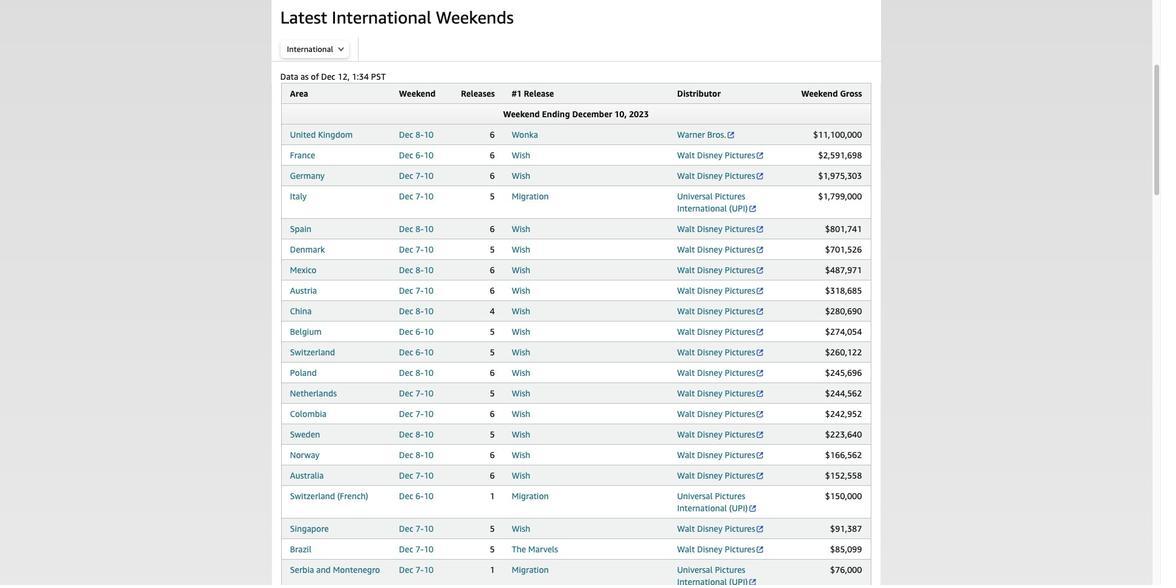 Task type: vqa. For each thing, say whether or not it's contained in the screenshot.


Task type: describe. For each thing, give the bounding box(es) containing it.
warner bros.
[[677, 129, 726, 140]]

weekends
[[436, 7, 514, 27]]

poland link
[[290, 368, 317, 378]]

dec 6-10 link for switzerland
[[399, 347, 434, 357]]

belgium link
[[290, 327, 322, 337]]

kingdom
[[318, 129, 353, 140]]

pictures for $2,591,698
[[725, 150, 755, 160]]

china
[[290, 306, 312, 316]]

dec for serbia and montenegro
[[399, 565, 413, 575]]

dec 7-10 for austria
[[399, 285, 434, 296]]

wish for switzerland
[[512, 347, 530, 357]]

dec 7-10 for singapore
[[399, 524, 434, 534]]

data as of dec 12, 1:34 pst
[[280, 71, 386, 82]]

walt disney pictures for $91,387
[[677, 524, 755, 534]]

wish link for australia
[[512, 470, 530, 481]]

france link
[[290, 150, 315, 160]]

disney for $801,741
[[697, 224, 723, 234]]

latest international weekends
[[280, 7, 514, 27]]

wish for norway
[[512, 450, 530, 460]]

dec for austria
[[399, 285, 413, 296]]

10 for poland
[[424, 368, 434, 378]]

dec 7-10 for serbia and montenegro
[[399, 565, 434, 575]]

warner
[[677, 129, 705, 140]]

$801,741
[[825, 224, 862, 234]]

the marvels link
[[512, 544, 558, 555]]

denmark
[[290, 244, 325, 255]]

as
[[301, 71, 309, 82]]

dec 7-10 link for australia
[[399, 470, 434, 481]]

wish for austria
[[512, 285, 530, 296]]

the marvels
[[512, 544, 558, 555]]

dec for sweden
[[399, 429, 413, 440]]

poland
[[290, 368, 317, 378]]

walt for $701,526
[[677, 244, 695, 255]]

wish link for singapore
[[512, 524, 530, 534]]

distributor
[[677, 88, 721, 99]]

6- for switzerland (french)
[[415, 491, 424, 501]]

of
[[311, 71, 319, 82]]

$318,685
[[825, 285, 862, 296]]

and
[[316, 565, 331, 575]]

walt disney pictures link for $280,690
[[677, 306, 764, 316]]

walt disney pictures link for $1,975,303
[[677, 171, 764, 181]]

warner bros. link
[[677, 129, 735, 140]]

united kingdom
[[290, 129, 353, 140]]

disney for $274,054
[[697, 327, 723, 337]]

latest
[[280, 7, 327, 27]]

serbia and montenegro link
[[290, 565, 380, 575]]

dec 7-10 link for austria
[[399, 285, 434, 296]]

walt disney pictures link for $274,054
[[677, 327, 764, 337]]

wish link for switzerland
[[512, 347, 530, 357]]

dec for singapore
[[399, 524, 413, 534]]

italy link
[[290, 191, 307, 201]]

belgium
[[290, 327, 322, 337]]

walt for $801,741
[[677, 224, 695, 234]]

dec 8-10 link for poland
[[399, 368, 434, 378]]

release
[[524, 88, 554, 99]]

10 for serbia and montenegro
[[424, 565, 434, 575]]

5 for netherlands
[[490, 388, 495, 399]]

5 for brazil
[[490, 544, 495, 555]]

wish for sweden
[[512, 429, 530, 440]]

(upi) for $76,000
[[729, 577, 748, 585]]

walt disney pictures for $701,526
[[677, 244, 755, 255]]

(upi) for $150,000
[[729, 503, 748, 513]]

pictures for $223,640
[[725, 429, 755, 440]]

7- for australia
[[415, 470, 424, 481]]

dec 7-10 for netherlands
[[399, 388, 434, 399]]

weekend gross
[[801, 88, 862, 99]]

4
[[490, 306, 495, 316]]

netherlands link
[[290, 388, 337, 399]]

dec for spain
[[399, 224, 413, 234]]

walt disney pictures link for $85,099
[[677, 544, 764, 555]]

serbia
[[290, 565, 314, 575]]

10 for united kingdom
[[424, 129, 434, 140]]

wish for china
[[512, 306, 530, 316]]

pictures for $242,952
[[725, 409, 755, 419]]

disney for $166,562
[[697, 450, 723, 460]]

dec 7-10 for italy
[[399, 191, 434, 201]]

walt for $242,952
[[677, 409, 695, 419]]

$2,591,698
[[818, 150, 862, 160]]

8- for china
[[415, 306, 424, 316]]

dec 8-10 link for mexico
[[399, 265, 434, 275]]

gross
[[840, 88, 862, 99]]

$244,562
[[825, 388, 862, 399]]

walt for $85,099
[[677, 544, 695, 555]]

pictures for $166,562
[[725, 450, 755, 460]]

netherlands
[[290, 388, 337, 399]]

walt disney pictures link for $318,685
[[677, 285, 764, 296]]

wish for poland
[[512, 368, 530, 378]]

disney for $242,952
[[697, 409, 723, 419]]

italy
[[290, 191, 307, 201]]

data
[[280, 71, 298, 82]]

pictures for $318,685
[[725, 285, 755, 296]]

#1
[[512, 88, 522, 99]]

walt for $274,054
[[677, 327, 695, 337]]

germany
[[290, 171, 325, 181]]

6 for germany
[[490, 171, 495, 181]]

dec 8-10 for spain
[[399, 224, 434, 234]]

brazil
[[290, 544, 311, 555]]

12,
[[338, 71, 350, 82]]

united kingdom link
[[290, 129, 353, 140]]

migration for italy
[[512, 191, 549, 201]]

$487,971
[[825, 265, 862, 275]]

dec for france
[[399, 150, 413, 160]]

10 for sweden
[[424, 429, 434, 440]]

switzerland link
[[290, 347, 335, 357]]

dec for mexico
[[399, 265, 413, 275]]

australia link
[[290, 470, 324, 481]]

$245,696
[[825, 368, 862, 378]]

5 for denmark
[[490, 244, 495, 255]]

$166,562
[[825, 450, 862, 460]]

10 for norway
[[424, 450, 434, 460]]

$223,640
[[825, 429, 862, 440]]

ending
[[542, 109, 570, 119]]

dec 8-10 link for sweden
[[399, 429, 434, 440]]

mexico link
[[290, 265, 316, 275]]

$260,122
[[825, 347, 862, 357]]

area
[[290, 88, 308, 99]]

spain link
[[290, 224, 311, 234]]

the
[[512, 544, 526, 555]]

walt disney pictures link for $801,741
[[677, 224, 764, 234]]

pictures for $1,975,303
[[725, 171, 755, 181]]

$280,690
[[825, 306, 862, 316]]

10 for switzerland
[[424, 347, 434, 357]]

1 for dec 6-10
[[490, 491, 495, 501]]

mexico
[[290, 265, 316, 275]]

disney for $1,975,303
[[697, 171, 723, 181]]

(french)
[[337, 491, 368, 501]]

wish for denmark
[[512, 244, 530, 255]]

5 for italy
[[490, 191, 495, 201]]

austria link
[[290, 285, 317, 296]]

7- for netherlands
[[415, 388, 424, 399]]

switzerland for switzerland (french)
[[290, 491, 335, 501]]

france
[[290, 150, 315, 160]]

disney for $244,562
[[697, 388, 723, 399]]

china link
[[290, 306, 312, 316]]

$150,000
[[825, 491, 862, 501]]

denmark link
[[290, 244, 325, 255]]

walt disney pictures link for $152,558
[[677, 470, 764, 481]]

dec 8-10 link for united kingdom
[[399, 129, 434, 140]]

1:34
[[352, 71, 369, 82]]

(upi) for $1,799,000
[[729, 203, 748, 213]]

walt disney pictures for $244,562
[[677, 388, 755, 399]]

6 for poland
[[490, 368, 495, 378]]

disney for $223,640
[[697, 429, 723, 440]]

universal for $1,799,000
[[677, 191, 713, 201]]

migration link for switzerland (french)
[[512, 491, 549, 501]]

pictures for $245,696
[[725, 368, 755, 378]]



Task type: locate. For each thing, give the bounding box(es) containing it.
3 dec 7-10 from the top
[[399, 244, 434, 255]]

7- for germany
[[415, 171, 424, 181]]

wish for netherlands
[[512, 388, 530, 399]]

pst
[[371, 71, 386, 82]]

2 6- from the top
[[415, 327, 424, 337]]

1 walt from the top
[[677, 150, 695, 160]]

colombia
[[290, 409, 327, 419]]

december
[[572, 109, 612, 119]]

1 universal pictures international (upi) link from the top
[[677, 191, 757, 213]]

16 walt disney pictures link from the top
[[677, 524, 764, 534]]

8 wish link from the top
[[512, 327, 530, 337]]

6 for colombia
[[490, 409, 495, 419]]

walt for $487,971
[[677, 265, 695, 275]]

6 walt disney pictures link from the top
[[677, 285, 764, 296]]

spain
[[290, 224, 311, 234]]

7 7- from the top
[[415, 470, 424, 481]]

dec 6-10
[[399, 150, 434, 160], [399, 327, 434, 337], [399, 347, 434, 357], [399, 491, 434, 501]]

wish link for poland
[[512, 368, 530, 378]]

3 (upi) from the top
[[729, 577, 748, 585]]

0 vertical spatial migration link
[[512, 191, 549, 201]]

walt disney pictures for $166,562
[[677, 450, 755, 460]]

universal
[[677, 191, 713, 201], [677, 491, 713, 501], [677, 565, 713, 575]]

2 vertical spatial migration link
[[512, 565, 549, 575]]

2 5 from the top
[[490, 244, 495, 255]]

8 10 from the top
[[424, 285, 434, 296]]

2 vertical spatial universal pictures international (upi)
[[677, 565, 748, 585]]

12 walt from the top
[[677, 409, 695, 419]]

10
[[424, 129, 434, 140], [424, 150, 434, 160], [424, 171, 434, 181], [424, 191, 434, 201], [424, 224, 434, 234], [424, 244, 434, 255], [424, 265, 434, 275], [424, 285, 434, 296], [424, 306, 434, 316], [424, 327, 434, 337], [424, 347, 434, 357], [424, 368, 434, 378], [424, 388, 434, 399], [424, 409, 434, 419], [424, 429, 434, 440], [424, 450, 434, 460], [424, 470, 434, 481], [424, 491, 434, 501], [424, 524, 434, 534], [424, 544, 434, 555], [424, 565, 434, 575]]

8-
[[415, 129, 424, 140], [415, 224, 424, 234], [415, 265, 424, 275], [415, 306, 424, 316], [415, 368, 424, 378], [415, 429, 424, 440], [415, 450, 424, 460]]

14 wish from the top
[[512, 450, 530, 460]]

12 wish link from the top
[[512, 409, 530, 419]]

2 walt from the top
[[677, 171, 695, 181]]

6 walt disney pictures from the top
[[677, 285, 755, 296]]

1 vertical spatial switzerland
[[290, 491, 335, 501]]

7 dec 8-10 link from the top
[[399, 450, 434, 460]]

weekend
[[399, 88, 436, 99], [801, 88, 838, 99], [503, 109, 540, 119]]

10 for netherlands
[[424, 388, 434, 399]]

9 10 from the top
[[424, 306, 434, 316]]

universal for $150,000
[[677, 491, 713, 501]]

3 dec 7-10 link from the top
[[399, 244, 434, 255]]

1 vertical spatial 1
[[490, 565, 495, 575]]

2 vertical spatial universal
[[677, 565, 713, 575]]

switzerland down belgium link
[[290, 347, 335, 357]]

walt
[[677, 150, 695, 160], [677, 171, 695, 181], [677, 224, 695, 234], [677, 244, 695, 255], [677, 265, 695, 275], [677, 285, 695, 296], [677, 306, 695, 316], [677, 327, 695, 337], [677, 347, 695, 357], [677, 368, 695, 378], [677, 388, 695, 399], [677, 409, 695, 419], [677, 429, 695, 440], [677, 450, 695, 460], [677, 470, 695, 481], [677, 524, 695, 534], [677, 544, 695, 555]]

9 dec 7-10 link from the top
[[399, 544, 434, 555]]

4 wish link from the top
[[512, 244, 530, 255]]

wish link for mexico
[[512, 265, 530, 275]]

8 dec 7-10 link from the top
[[399, 524, 434, 534]]

wish link for netherlands
[[512, 388, 530, 399]]

united
[[290, 129, 316, 140]]

universal pictures international (upi) link
[[677, 191, 757, 213], [677, 491, 757, 513], [677, 565, 757, 585]]

1
[[490, 491, 495, 501], [490, 565, 495, 575]]

$11,100,000
[[813, 129, 862, 140]]

8- for sweden
[[415, 429, 424, 440]]

8 5 from the top
[[490, 544, 495, 555]]

6 walt from the top
[[677, 285, 695, 296]]

5 walt from the top
[[677, 265, 695, 275]]

2023
[[629, 109, 649, 119]]

10 disney from the top
[[697, 368, 723, 378]]

walt disney pictures link for $701,526
[[677, 244, 764, 255]]

dec for united kingdom
[[399, 129, 413, 140]]

$85,099
[[830, 544, 862, 555]]

0 vertical spatial switzerland
[[290, 347, 335, 357]]

walt for $152,558
[[677, 470, 695, 481]]

international for serbia and montenegro
[[677, 577, 727, 585]]

walt disney pictures link
[[677, 150, 764, 160], [677, 171, 764, 181], [677, 224, 764, 234], [677, 244, 764, 255], [677, 265, 764, 275], [677, 285, 764, 296], [677, 306, 764, 316], [677, 327, 764, 337], [677, 347, 764, 357], [677, 368, 764, 378], [677, 388, 764, 399], [677, 409, 764, 419], [677, 429, 764, 440], [677, 450, 764, 460], [677, 470, 764, 481], [677, 524, 764, 534], [677, 544, 764, 555]]

wish link for france
[[512, 150, 530, 160]]

18 10 from the top
[[424, 491, 434, 501]]

montenegro
[[333, 565, 380, 575]]

15 wish link from the top
[[512, 470, 530, 481]]

8- for united kingdom
[[415, 129, 424, 140]]

5 for sweden
[[490, 429, 495, 440]]

dec for colombia
[[399, 409, 413, 419]]

7-
[[415, 171, 424, 181], [415, 191, 424, 201], [415, 244, 424, 255], [415, 285, 424, 296], [415, 388, 424, 399], [415, 409, 424, 419], [415, 470, 424, 481], [415, 524, 424, 534], [415, 544, 424, 555], [415, 565, 424, 575]]

universal pictures international (upi)
[[677, 191, 748, 213], [677, 491, 748, 513], [677, 565, 748, 585]]

switzerland (french) link
[[290, 491, 368, 501]]

12 walt disney pictures link from the top
[[677, 409, 764, 419]]

wish for germany
[[512, 171, 530, 181]]

pictures for $487,971
[[725, 265, 755, 275]]

5 5 from the top
[[490, 388, 495, 399]]

switzerland (french)
[[290, 491, 368, 501]]

16 walt disney pictures from the top
[[677, 524, 755, 534]]

universal for $76,000
[[677, 565, 713, 575]]

releases
[[461, 88, 495, 99]]

10 for france
[[424, 150, 434, 160]]

2 10 from the top
[[424, 150, 434, 160]]

pictures for $152,558
[[725, 470, 755, 481]]

6- for belgium
[[415, 327, 424, 337]]

16 disney from the top
[[697, 524, 723, 534]]

wish link for sweden
[[512, 429, 530, 440]]

pictures for $260,122
[[725, 347, 755, 357]]

3 dec 6-10 link from the top
[[399, 347, 434, 357]]

singapore link
[[290, 524, 329, 534]]

6- for france
[[415, 150, 424, 160]]

0 vertical spatial universal
[[677, 191, 713, 201]]

dec 8-10 for mexico
[[399, 265, 434, 275]]

9 walt disney pictures link from the top
[[677, 347, 764, 357]]

13 wish link from the top
[[512, 429, 530, 440]]

dec 7-10 link for singapore
[[399, 524, 434, 534]]

dec 7-10 for brazil
[[399, 544, 434, 555]]

2 universal from the top
[[677, 491, 713, 501]]

germany link
[[290, 171, 325, 181]]

walt disney pictures link for $223,640
[[677, 429, 764, 440]]

wish
[[512, 150, 530, 160], [512, 171, 530, 181], [512, 224, 530, 234], [512, 244, 530, 255], [512, 265, 530, 275], [512, 285, 530, 296], [512, 306, 530, 316], [512, 327, 530, 337], [512, 347, 530, 357], [512, 368, 530, 378], [512, 388, 530, 399], [512, 409, 530, 419], [512, 429, 530, 440], [512, 450, 530, 460], [512, 470, 530, 481], [512, 524, 530, 534]]

0 vertical spatial migration
[[512, 191, 549, 201]]

$1,799,000
[[818, 191, 862, 201]]

weekend for weekend
[[399, 88, 436, 99]]

8- for mexico
[[415, 265, 424, 275]]

disney for $2,591,698
[[697, 150, 723, 160]]

sweden link
[[290, 429, 320, 440]]

3 migration link from the top
[[512, 565, 549, 575]]

10 dec 7-10 from the top
[[399, 565, 434, 575]]

7- for serbia and montenegro
[[415, 565, 424, 575]]

disney for $85,099
[[697, 544, 723, 555]]

19 10 from the top
[[424, 524, 434, 534]]

$1,975,303
[[818, 171, 862, 181]]

2 horizontal spatial weekend
[[801, 88, 838, 99]]

dec 6-10 for belgium
[[399, 327, 434, 337]]

7- for brazil
[[415, 544, 424, 555]]

dec for belgium
[[399, 327, 413, 337]]

2 universal pictures international (upi) link from the top
[[677, 491, 757, 513]]

disney for $701,526
[[697, 244, 723, 255]]

7 8- from the top
[[415, 450, 424, 460]]

walt for $260,122
[[677, 347, 695, 357]]

$242,952
[[825, 409, 862, 419]]

6-
[[415, 150, 424, 160], [415, 327, 424, 337], [415, 347, 424, 357], [415, 491, 424, 501]]

3 dec 8-10 link from the top
[[399, 265, 434, 275]]

norway link
[[290, 450, 320, 460]]

wish link for china
[[512, 306, 530, 316]]

1 1 from the top
[[490, 491, 495, 501]]

1 for dec 7-10
[[490, 565, 495, 575]]

10 for china
[[424, 306, 434, 316]]

10 7- from the top
[[415, 565, 424, 575]]

1 migration link from the top
[[512, 191, 549, 201]]

4 dec 7-10 from the top
[[399, 285, 434, 296]]

$91,387
[[830, 524, 862, 534]]

sweden
[[290, 429, 320, 440]]

$76,000
[[830, 565, 862, 575]]

6 dec 8-10 from the top
[[399, 429, 434, 440]]

2 vertical spatial universal pictures international (upi) link
[[677, 565, 757, 585]]

21 10 from the top
[[424, 565, 434, 575]]

pictures for $85,099
[[725, 544, 755, 555]]

international
[[332, 7, 431, 27], [287, 44, 333, 54], [677, 203, 727, 213], [677, 503, 727, 513], [677, 577, 727, 585]]

6 dec 7-10 from the top
[[399, 409, 434, 419]]

walt for $223,640
[[677, 429, 695, 440]]

4 walt disney pictures from the top
[[677, 244, 755, 255]]

dec 7-10 link
[[399, 171, 434, 181], [399, 191, 434, 201], [399, 244, 434, 255], [399, 285, 434, 296], [399, 388, 434, 399], [399, 409, 434, 419], [399, 470, 434, 481], [399, 524, 434, 534], [399, 544, 434, 555], [399, 565, 434, 575]]

dropdown image
[[338, 47, 344, 51]]

6 5 from the top
[[490, 429, 495, 440]]

2 disney from the top
[[697, 171, 723, 181]]

dec 7-10 link for germany
[[399, 171, 434, 181]]

marvels
[[528, 544, 558, 555]]

10 for spain
[[424, 224, 434, 234]]

1 universal from the top
[[677, 191, 713, 201]]

6 10 from the top
[[424, 244, 434, 255]]

13 10 from the top
[[424, 388, 434, 399]]

7 wish link from the top
[[512, 306, 530, 316]]

dec 6-10 link for belgium
[[399, 327, 434, 337]]

4 8- from the top
[[415, 306, 424, 316]]

10,
[[614, 109, 627, 119]]

1 vertical spatial universal
[[677, 491, 713, 501]]

serbia and montenegro
[[290, 565, 380, 575]]

2 migration link from the top
[[512, 491, 549, 501]]

6 wish link from the top
[[512, 285, 530, 296]]

wonka
[[512, 129, 538, 140]]

14 walt disney pictures from the top
[[677, 450, 755, 460]]

pictures
[[725, 150, 755, 160], [725, 171, 755, 181], [715, 191, 745, 201], [725, 224, 755, 234], [725, 244, 755, 255], [725, 265, 755, 275], [725, 285, 755, 296], [725, 306, 755, 316], [725, 327, 755, 337], [725, 347, 755, 357], [725, 368, 755, 378], [725, 388, 755, 399], [725, 409, 755, 419], [725, 429, 755, 440], [725, 450, 755, 460], [725, 470, 755, 481], [715, 491, 745, 501], [725, 524, 755, 534], [725, 544, 755, 555], [715, 565, 745, 575]]

0 vertical spatial universal pictures international (upi) link
[[677, 191, 757, 213]]

austria
[[290, 285, 317, 296]]

6 7- from the top
[[415, 409, 424, 419]]

4 wish from the top
[[512, 244, 530, 255]]

10 for colombia
[[424, 409, 434, 419]]

dec 7-10 link for serbia and montenegro
[[399, 565, 434, 575]]

walt disney pictures link for $242,952
[[677, 409, 764, 419]]

switzerland down australia link
[[290, 491, 335, 501]]

10 walt disney pictures link from the top
[[677, 368, 764, 378]]

7- for denmark
[[415, 244, 424, 255]]

1 vertical spatial (upi)
[[729, 503, 748, 513]]

2 6 from the top
[[490, 150, 495, 160]]

6 for spain
[[490, 224, 495, 234]]

international for italy
[[677, 203, 727, 213]]

walt disney pictures link for $245,696
[[677, 368, 764, 378]]

6
[[490, 129, 495, 140], [490, 150, 495, 160], [490, 171, 495, 181], [490, 224, 495, 234], [490, 265, 495, 275], [490, 285, 495, 296], [490, 368, 495, 378], [490, 409, 495, 419], [490, 450, 495, 460], [490, 470, 495, 481]]

5 6 from the top
[[490, 265, 495, 275]]

7 dec 8-10 from the top
[[399, 450, 434, 460]]

dec for italy
[[399, 191, 413, 201]]

5 for belgium
[[490, 327, 495, 337]]

dec for china
[[399, 306, 413, 316]]

1 vertical spatial universal pictures international (upi) link
[[677, 491, 757, 513]]

2 1 from the top
[[490, 565, 495, 575]]

dec
[[321, 71, 335, 82], [399, 129, 413, 140], [399, 150, 413, 160], [399, 171, 413, 181], [399, 191, 413, 201], [399, 224, 413, 234], [399, 244, 413, 255], [399, 265, 413, 275], [399, 285, 413, 296], [399, 306, 413, 316], [399, 327, 413, 337], [399, 347, 413, 357], [399, 368, 413, 378], [399, 388, 413, 399], [399, 409, 413, 419], [399, 429, 413, 440], [399, 450, 413, 460], [399, 470, 413, 481], [399, 491, 413, 501], [399, 524, 413, 534], [399, 544, 413, 555], [399, 565, 413, 575]]

walt disney pictures for $85,099
[[677, 544, 755, 555]]

disney for $318,685
[[697, 285, 723, 296]]

12 disney from the top
[[697, 409, 723, 419]]

(upi)
[[729, 203, 748, 213], [729, 503, 748, 513], [729, 577, 748, 585]]

norway
[[290, 450, 320, 460]]

6 disney from the top
[[697, 285, 723, 296]]

2 wish link from the top
[[512, 171, 530, 181]]

disney
[[697, 150, 723, 160], [697, 171, 723, 181], [697, 224, 723, 234], [697, 244, 723, 255], [697, 265, 723, 275], [697, 285, 723, 296], [697, 306, 723, 316], [697, 327, 723, 337], [697, 347, 723, 357], [697, 368, 723, 378], [697, 388, 723, 399], [697, 409, 723, 419], [697, 429, 723, 440], [697, 450, 723, 460], [697, 470, 723, 481], [697, 524, 723, 534], [697, 544, 723, 555]]

8- for spain
[[415, 224, 424, 234]]

3 dec 8-10 from the top
[[399, 265, 434, 275]]

dec 8-10
[[399, 129, 434, 140], [399, 224, 434, 234], [399, 265, 434, 275], [399, 306, 434, 316], [399, 368, 434, 378], [399, 429, 434, 440], [399, 450, 434, 460]]

wish link
[[512, 150, 530, 160], [512, 171, 530, 181], [512, 224, 530, 234], [512, 244, 530, 255], [512, 265, 530, 275], [512, 285, 530, 296], [512, 306, 530, 316], [512, 327, 530, 337], [512, 347, 530, 357], [512, 368, 530, 378], [512, 388, 530, 399], [512, 409, 530, 419], [512, 429, 530, 440], [512, 450, 530, 460], [512, 470, 530, 481], [512, 524, 530, 534]]

#1 release
[[512, 88, 554, 99]]

12 10 from the top
[[424, 368, 434, 378]]

10 for denmark
[[424, 244, 434, 255]]

disney for $260,122
[[697, 347, 723, 357]]

0 horizontal spatial weekend
[[399, 88, 436, 99]]

2 walt disney pictures link from the top
[[677, 171, 764, 181]]

dec 8-10 link
[[399, 129, 434, 140], [399, 224, 434, 234], [399, 265, 434, 275], [399, 306, 434, 316], [399, 368, 434, 378], [399, 429, 434, 440], [399, 450, 434, 460]]

0 vertical spatial 1
[[490, 491, 495, 501]]

migration link
[[512, 191, 549, 201], [512, 491, 549, 501], [512, 565, 549, 575]]

migration for serbia and montenegro
[[512, 565, 549, 575]]

2 vertical spatial migration
[[512, 565, 549, 575]]

3 disney from the top
[[697, 224, 723, 234]]

1 vertical spatial universal pictures international (upi)
[[677, 491, 748, 513]]

20 10 from the top
[[424, 544, 434, 555]]

colombia link
[[290, 409, 327, 419]]

5 walt disney pictures link from the top
[[677, 265, 764, 275]]

14 walt disney pictures link from the top
[[677, 450, 764, 460]]

walt disney pictures for $1,975,303
[[677, 171, 755, 181]]

dec for brazil
[[399, 544, 413, 555]]

wonka link
[[512, 129, 538, 140]]

5 walt disney pictures from the top
[[677, 265, 755, 275]]

4 6- from the top
[[415, 491, 424, 501]]

1 horizontal spatial weekend
[[503, 109, 540, 119]]

2 dec 6-10 from the top
[[399, 327, 434, 337]]

dec 7-10 link for denmark
[[399, 244, 434, 255]]

dec for netherlands
[[399, 388, 413, 399]]

disney for $487,971
[[697, 265, 723, 275]]

migration
[[512, 191, 549, 201], [512, 491, 549, 501], [512, 565, 549, 575]]

wish for france
[[512, 150, 530, 160]]

1 vertical spatial migration link
[[512, 491, 549, 501]]

australia
[[290, 470, 324, 481]]

dec 7-10
[[399, 171, 434, 181], [399, 191, 434, 201], [399, 244, 434, 255], [399, 285, 434, 296], [399, 388, 434, 399], [399, 409, 434, 419], [399, 470, 434, 481], [399, 524, 434, 534], [399, 544, 434, 555], [399, 565, 434, 575]]

8 walt disney pictures from the top
[[677, 327, 755, 337]]

10 for switzerland (french)
[[424, 491, 434, 501]]

11 walt disney pictures from the top
[[677, 388, 755, 399]]

singapore
[[290, 524, 329, 534]]

dec 8-10 for norway
[[399, 450, 434, 460]]

5 disney from the top
[[697, 265, 723, 275]]

3 walt disney pictures link from the top
[[677, 224, 764, 234]]

11 walt from the top
[[677, 388, 695, 399]]

wish for mexico
[[512, 265, 530, 275]]

brazil link
[[290, 544, 311, 555]]

6 for mexico
[[490, 265, 495, 275]]

walt disney pictures for $152,558
[[677, 470, 755, 481]]

3 10 from the top
[[424, 171, 434, 181]]

1 6- from the top
[[415, 150, 424, 160]]

universal pictures international (upi) for $1,799,000
[[677, 191, 748, 213]]

dec 6-10 for switzerland (french)
[[399, 491, 434, 501]]

migration link for serbia and montenegro
[[512, 565, 549, 575]]

2 vertical spatial (upi)
[[729, 577, 748, 585]]

2 8- from the top
[[415, 224, 424, 234]]

$152,558
[[825, 470, 862, 481]]

3 walt disney pictures from the top
[[677, 224, 755, 234]]

1 dec 7-10 link from the top
[[399, 171, 434, 181]]

$701,526
[[825, 244, 862, 255]]

8 dec 7-10 from the top
[[399, 524, 434, 534]]

4 dec 7-10 link from the top
[[399, 285, 434, 296]]

walt for $318,685
[[677, 285, 695, 296]]

8- for poland
[[415, 368, 424, 378]]

walt disney pictures for $242,952
[[677, 409, 755, 419]]

13 walt disney pictures from the top
[[677, 429, 755, 440]]

10 walt disney pictures from the top
[[677, 368, 755, 378]]

10 6 from the top
[[490, 470, 495, 481]]

1 vertical spatial migration
[[512, 491, 549, 501]]

dec 8-10 link for norway
[[399, 450, 434, 460]]

2 migration from the top
[[512, 491, 549, 501]]

10 wish from the top
[[512, 368, 530, 378]]

weekend ending december 10, 2023
[[503, 109, 649, 119]]

0 vertical spatial (upi)
[[729, 203, 748, 213]]

7 5 from the top
[[490, 524, 495, 534]]

$274,054
[[825, 327, 862, 337]]

7- for italy
[[415, 191, 424, 201]]

universal pictures international (upi) for $76,000
[[677, 565, 748, 585]]

6 for norway
[[490, 450, 495, 460]]

bros.
[[707, 129, 726, 140]]

15 walt disney pictures link from the top
[[677, 470, 764, 481]]

dec 6-10 for switzerland
[[399, 347, 434, 357]]

0 vertical spatial universal pictures international (upi)
[[677, 191, 748, 213]]



